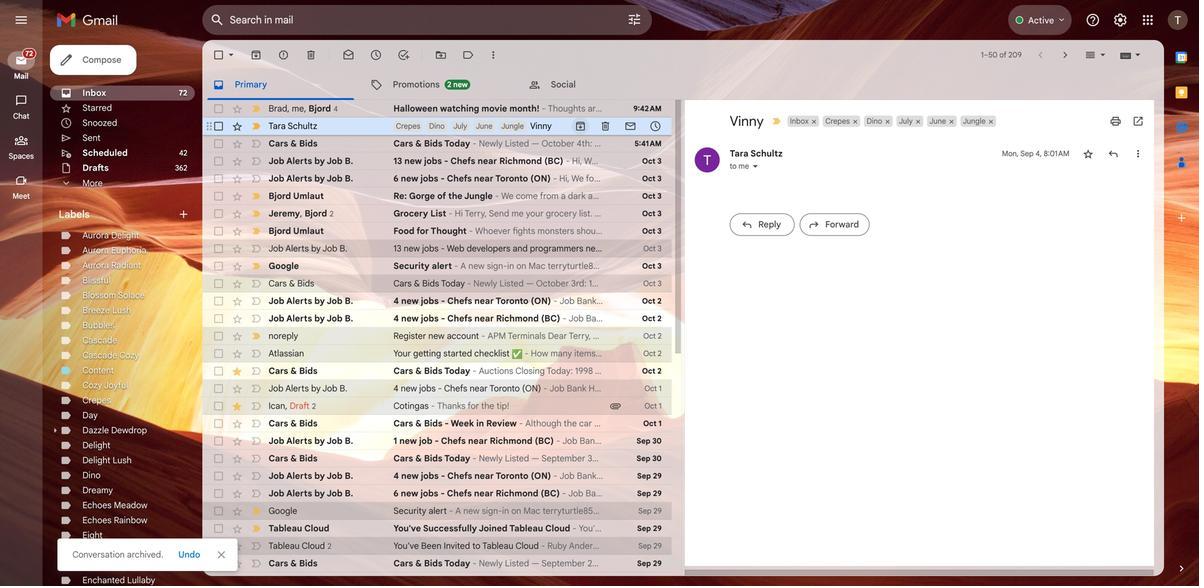 Task type: describe. For each thing, give the bounding box(es) containing it.
1 50 of 209
[[981, 50, 1022, 60]]

you've for you've successfully joined tableau cloud -
[[394, 523, 421, 534]]

1 cascade from the top
[[82, 335, 117, 346]]

by for not important switch corresponding to 17th row from the top
[[311, 383, 321, 394]]

3 for food for thought -
[[658, 227, 662, 236]]

aurora delight aurora euphoria aurora radiant blissful blossom solace breeze lush bubbles cascade cascade cozy
[[82, 230, 147, 361]]

row containing ican
[[202, 397, 672, 415]]

, for draft
[[285, 400, 288, 411]]

thanks,
[[595, 208, 626, 219]]

cars & bids today - for sep 30
[[394, 453, 479, 464]]

review
[[487, 418, 517, 429]]

tableau up tableau cloud 2
[[269, 523, 302, 534]]

1 horizontal spatial me
[[512, 208, 524, 219]]

mon,
[[1003, 149, 1019, 158]]

thu, sep 28, 2023, 5:33 pm element
[[638, 575, 662, 586]]

0 vertical spatial to
[[730, 162, 737, 171]]

drafts link
[[82, 162, 109, 173]]

3 for grocery list - hi terry, send me your grocery list. thanks, jer
[[658, 209, 662, 218]]

b. for not important switch corresponding to 17th row from the top
[[340, 383, 348, 394]]

25 row from the top
[[202, 520, 672, 537]]

move to image
[[435, 49, 447, 61]]

30 for 1 new job - chefs near richmond (bc) -
[[653, 436, 662, 446]]

grocery
[[546, 208, 577, 219]]

3 for 6 new jobs - chefs near toronto (on) -
[[658, 174, 662, 183]]

sep inside "cell"
[[1021, 149, 1034, 158]]

b. for not important switch corresponding to 24th row from the bottom
[[345, 173, 353, 184]]

2 horizontal spatial me
[[739, 162, 749, 171]]

delight lush link
[[82, 455, 132, 466]]

getting
[[413, 348, 441, 359]]

2 echoes from the top
[[82, 515, 112, 526]]

crepes inside 'cozy joyful crepes day dazzle dewdrop delight delight lush dino dreamy echoes meadow echoes rainbow eight elixir'
[[82, 395, 111, 406]]

main menu image
[[14, 12, 29, 27]]

today for 5:41 am
[[445, 138, 471, 149]]

chefs for not important switch related to fourth row from the top
[[451, 156, 476, 167]]

tara schultz inside row
[[269, 121, 317, 132]]

reply
[[759, 219, 782, 230]]

meadow
[[114, 500, 148, 511]]

by for not important switch related to fourth row from the top
[[315, 156, 325, 167]]

29 for you've successfully joined tableau cloud -
[[653, 524, 662, 533]]

3 for security alert -
[[658, 261, 662, 271]]

forward
[[826, 219, 859, 230]]

food
[[394, 226, 415, 237]]

chefs for 6th row from the bottom of the vinny main content not important switch
[[447, 488, 472, 499]]

glisten
[[127, 560, 155, 571]]

1 horizontal spatial vinny
[[730, 112, 764, 130]]

you've been invited to tableau cloud -
[[394, 540, 548, 551]]

not important switch for 8th row from the bottom
[[250, 452, 262, 465]]

undo
[[178, 549, 200, 560]]

been
[[421, 540, 442, 551]]

4 for not important switch corresponding to 17th row from the top
[[394, 383, 399, 394]]

13 row from the top
[[202, 310, 672, 327]]

13 new jobs - chefs near richmond (bc) -
[[394, 156, 572, 167]]

jobs for not important switch corresponding to 17th row from the top
[[419, 383, 436, 394]]

ican
[[269, 400, 285, 411]]

dino inside 'cozy joyful crepes day dazzle dewdrop delight delight lush dino dreamy echoes meadow echoes rainbow eight elixir'
[[82, 470, 101, 481]]

starred
[[82, 102, 112, 113]]

13 new jobs - web developers and programmers  near toronto (on)
[[394, 243, 658, 254]]

chefs for not important switch corresponding to 24th row from the bottom
[[447, 173, 472, 184]]

content link
[[82, 365, 114, 376]]

1 horizontal spatial dino
[[429, 122, 445, 131]]

job alerts by job b. for 16th row from the bottom
[[269, 313, 353, 324]]

scheduled
[[82, 147, 128, 158]]

conversation archived.
[[72, 549, 163, 560]]

crepes link
[[82, 395, 111, 406]]

dino inside button
[[867, 117, 883, 126]]

show details image
[[752, 162, 759, 170]]

row containing jeremy
[[202, 205, 672, 222]]

toronto for sep 29
[[496, 471, 529, 481]]

bubbles link
[[82, 320, 115, 331]]

important according to google magic. switch for row containing jeremy
[[250, 207, 262, 220]]

near for ninth row from the bottom of the vinny main content
[[468, 436, 488, 446]]

cozy joyful link
[[82, 380, 128, 391]]

richmond for 6 new jobs - chefs near richmond (bc)
[[496, 488, 539, 499]]

13 for 13 new jobs - chefs near richmond (bc) -
[[394, 156, 402, 167]]

dreamy
[[82, 485, 113, 496]]

Search in mail search field
[[202, 5, 652, 35]]

6 cars & bids from the top
[[269, 558, 318, 569]]

26 row from the top
[[202, 537, 672, 555]]

alerts for 24th row from the bottom
[[286, 173, 312, 184]]

1 vertical spatial 72
[[179, 88, 187, 98]]

you've successfully joined tableau cloud -
[[394, 523, 579, 534]]

not important switch for 13th row from the bottom
[[250, 365, 262, 377]]

(bc) for 6 new jobs - chefs near richmond (bc)
[[541, 488, 560, 499]]

sep for 4 new jobs - chefs near toronto (on) -
[[637, 471, 651, 481]]

important according to google magic. switch for row containing noreply
[[250, 330, 262, 342]]

by for 6th row from the bottom of the vinny main content not important switch
[[315, 488, 325, 499]]

re: gorge of the jungle -
[[394, 191, 502, 202]]

delight inside aurora delight aurora euphoria aurora radiant blissful blossom solace breeze lush bubbles cascade cascade cozy
[[111, 230, 139, 241]]

draft
[[290, 400, 310, 411]]

1 vertical spatial tara
[[730, 148, 749, 159]]

3 for re: gorge of the jungle -
[[658, 192, 662, 201]]

1 new job - chefs near richmond (bc) -
[[394, 436, 563, 446]]

by for not important switch associated with ninth row from the top
[[311, 243, 321, 254]]

24 row from the top
[[202, 502, 672, 520]]

6 new jobs - chefs near toronto (on) -
[[394, 173, 560, 184]]

google for sep
[[269, 505, 297, 516]]

lullaby
[[127, 575, 155, 586]]

july inside button
[[899, 117, 913, 126]]

b. for not important switch related to 12th row from the top
[[345, 296, 353, 306]]

day
[[82, 410, 98, 421]]

(on) inside the 13 new jobs - web developers and programmers  near toronto (on) link
[[638, 243, 658, 254]]

sent link
[[82, 132, 101, 143]]

security for sep 29
[[394, 505, 427, 516]]

1 echoes from the top
[[82, 500, 112, 511]]

10 row from the top
[[202, 257, 672, 275]]

grocery
[[394, 208, 428, 219]]

new for ninth row from the bottom of the vinny main content's not important switch
[[400, 436, 417, 446]]

not starred image
[[1083, 147, 1095, 160]]

11 row from the top
[[202, 275, 672, 292]]

oct for row containing atlassian
[[644, 349, 656, 358]]

enchanted for enchanted glisten
[[82, 560, 125, 571]]

1 vertical spatial delight
[[82, 440, 110, 451]]

compose
[[82, 54, 122, 65]]

eight link
[[82, 530, 103, 541]]

ican , draft 2
[[269, 400, 316, 411]]

0 horizontal spatial for
[[417, 226, 429, 237]]

6 for 6 new jobs - chefs near toronto (on) -
[[394, 173, 399, 184]]

b. for 6th row from the bottom of the vinny main content not important switch
[[345, 488, 353, 499]]

today for oct 2
[[445, 366, 471, 376]]

solace
[[118, 290, 145, 301]]

new inside tab
[[453, 80, 468, 89]]

2 new
[[447, 80, 468, 89]]

job alerts by job b. for 12th row from the top
[[269, 296, 353, 306]]

row containing brad
[[202, 100, 672, 117]]

sep 30 for cars & bids today -
[[637, 454, 662, 463]]

select input tool image
[[1135, 50, 1142, 59]]

row containing atlassian
[[202, 345, 672, 362]]

bubbles
[[82, 320, 115, 331]]

spaces
[[9, 152, 34, 161]]

cozy joyful crepes day dazzle dewdrop delight delight lush dino dreamy echoes meadow echoes rainbow eight elixir
[[82, 380, 148, 556]]

important according to google magic. switch for 5th row from the bottom
[[250, 505, 262, 517]]

mon, sep 4, 8:01 am cell
[[1003, 147, 1070, 160]]

today down invited
[[445, 558, 471, 569]]

promotions, 2 new messages, tab
[[361, 70, 518, 100]]

undo link
[[173, 544, 205, 566]]

thought
[[431, 226, 467, 237]]

reply link
[[730, 213, 795, 236]]

june button
[[928, 116, 948, 127]]

aurora euphoria link
[[82, 245, 147, 256]]

tableau right joined
[[510, 523, 543, 534]]

(on) for oct 1
[[522, 383, 541, 394]]

enchanted glisten
[[82, 560, 155, 571]]

halloween
[[394, 103, 438, 114]]

promotions
[[393, 79, 440, 90]]

1 vertical spatial oct 1
[[645, 401, 662, 411]]

vinny inside row
[[530, 121, 552, 132]]

today for oct 3
[[441, 278, 465, 289]]

not important switch for 6th row from the bottom of the vinny main content
[[250, 487, 262, 500]]

alerts for fourth row from the top
[[286, 156, 312, 167]]

register new account -
[[394, 331, 488, 341]]

30 for cars & bids today -
[[653, 454, 662, 463]]

1 horizontal spatial jungle
[[502, 122, 524, 131]]

near for 6th row from the bottom of the vinny main content
[[474, 488, 494, 499]]

security for oct 3
[[394, 261, 430, 271]]

to inside row
[[473, 540, 481, 551]]

alert for oct
[[432, 261, 452, 271]]

1 vertical spatial the
[[481, 401, 495, 411]]

labels
[[59, 208, 90, 221]]

crepes inside button
[[826, 117, 850, 126]]

noreply
[[269, 331, 298, 341]]

50
[[989, 50, 998, 60]]

oct for 16th row from the bottom
[[642, 314, 656, 323]]

new for 6th row from the bottom of the vinny main content not important switch
[[401, 488, 419, 499]]

, for me
[[287, 103, 290, 114]]

your getting started checklist
[[394, 348, 512, 359]]

advanced search options image
[[622, 7, 647, 32]]

27 row from the top
[[202, 555, 672, 572]]

toggle split pane mode image
[[1085, 49, 1097, 61]]

6 row from the top
[[202, 187, 672, 205]]

23 row from the top
[[202, 485, 672, 502]]

cars & bids today - for 5:41 am
[[394, 138, 479, 149]]

2 vertical spatial delight
[[82, 455, 110, 466]]

job alerts by job b. for fourth row from the top
[[269, 156, 353, 167]]

oct for 18th row from the bottom of the vinny main content
[[644, 279, 656, 288]]

alerts for 16th row from the bottom
[[286, 313, 312, 324]]

22 row from the top
[[202, 467, 672, 485]]

dazzle dewdrop link
[[82, 425, 147, 436]]

and
[[513, 243, 528, 254]]

conversation
[[72, 549, 125, 560]]

oct for tenth row from the top
[[642, 261, 656, 271]]

terry,
[[465, 208, 487, 219]]

day link
[[82, 410, 98, 421]]

chefs for not important switch related to 12th row from the top
[[447, 296, 472, 306]]

delight link
[[82, 440, 110, 451]]

crepes inside row
[[396, 122, 421, 131]]

oct for row containing noreply
[[644, 331, 656, 341]]

umlaut for food
[[293, 226, 324, 237]]

jobs for not important switch associated with 16th row from the bottom
[[421, 313, 439, 324]]

gorge
[[409, 191, 435, 202]]

29 for 6 new jobs - chefs near richmond (bc) -
[[653, 489, 662, 498]]

in
[[476, 418, 484, 429]]

4 for not important switch corresponding to seventh row from the bottom of the vinny main content
[[394, 471, 399, 481]]

inbox link
[[82, 87, 106, 98]]

labels heading
[[59, 208, 177, 221]]

to me
[[730, 162, 749, 171]]

breeze
[[82, 305, 110, 316]]

tableau cloud
[[269, 523, 330, 534]]

0 horizontal spatial the
[[448, 191, 463, 202]]

bjord up the 'jeremy'
[[269, 191, 291, 202]]

oct for 12th row from the top
[[642, 296, 656, 306]]

alerts for 17th row from the top
[[286, 383, 309, 394]]

(on) for oct 3
[[531, 173, 551, 184]]

0 horizontal spatial me
[[292, 103, 304, 114]]

schultz inside row
[[288, 121, 317, 132]]

by for not important switch related to 12th row from the top
[[315, 296, 325, 306]]

archive image
[[250, 49, 262, 61]]

inbox for inbox button
[[790, 117, 809, 126]]

joyful
[[104, 380, 128, 391]]

bjord umlaut for re: gorge of the jungle
[[269, 191, 324, 202]]

oct for 24th row from the bottom
[[642, 174, 656, 183]]

thanks
[[437, 401, 466, 411]]

snoozed link
[[82, 117, 117, 128]]

joined
[[479, 523, 508, 534]]

delete image
[[305, 49, 317, 61]]

oct for 21th row from the bottom
[[642, 227, 656, 236]]

tableau down "tableau cloud"
[[269, 540, 300, 551]]

blossom solace link
[[82, 290, 145, 301]]

alert containing conversation archived.
[[20, 29, 1180, 571]]

19 row from the top
[[202, 415, 672, 432]]

dazzle
[[82, 425, 109, 436]]

16 row from the top
[[202, 362, 672, 380]]

2 inside ican , draft 2
[[312, 402, 316, 411]]

9:42 am
[[634, 104, 662, 113]]

halloween watching movie month! -
[[394, 103, 548, 114]]

mon, sep 4, 8:01 am
[[1003, 149, 1070, 158]]



Task type: vqa. For each thing, say whether or not it's contained in the screenshot.


Task type: locate. For each thing, give the bounding box(es) containing it.
5 job alerts by job b. from the top
[[269, 313, 353, 324]]

1 horizontal spatial for
[[468, 401, 479, 411]]

vinny main content
[[202, 40, 1165, 586]]

lush inside 'cozy joyful crepes day dazzle dewdrop delight delight lush dino dreamy echoes meadow echoes rainbow eight elixir'
[[113, 455, 132, 466]]

near down list.
[[586, 243, 604, 254]]

alert down web
[[432, 261, 452, 271]]

lush down dewdrop on the bottom left
[[113, 455, 132, 466]]

cars & bids today - for oct 3
[[394, 278, 474, 289]]

3 cars & bids today - from the top
[[394, 366, 479, 376]]

Search in mail text field
[[230, 14, 592, 26]]

elixir
[[82, 545, 101, 556]]

meet heading
[[0, 191, 42, 201]]

of
[[1000, 50, 1007, 60], [437, 191, 446, 202]]

mail
[[14, 72, 28, 81]]

cozy inside 'cozy joyful crepes day dazzle dewdrop delight delight lush dino dreamy echoes meadow echoes rainbow eight elixir'
[[82, 380, 102, 391]]

0 vertical spatial sep 30
[[637, 436, 662, 446]]

not important switch for 18th row from the bottom of the vinny main content
[[250, 277, 262, 290]]

job alerts by job b. for ninth row from the bottom of the vinny main content
[[269, 436, 353, 446]]

to left show details icon on the top of page
[[730, 162, 737, 171]]

navigation containing mail
[[0, 40, 44, 586]]

me left show details icon on the top of page
[[739, 162, 749, 171]]

tara inside row
[[269, 121, 286, 132]]

toronto down 13 new jobs - chefs near richmond (bc) -
[[496, 173, 528, 184]]

checklist
[[475, 348, 510, 359]]

bjord umlaut up jeremy , bjord 2
[[269, 191, 324, 202]]

dino up dreamy
[[82, 470, 101, 481]]

1 vertical spatial cozy
[[82, 380, 102, 391]]

1 horizontal spatial june
[[930, 117, 947, 126]]

15 row from the top
[[202, 345, 672, 362]]

0 vertical spatial for
[[417, 226, 429, 237]]

mark as read image
[[342, 49, 355, 61]]

security alert - up successfully at the bottom of page
[[394, 505, 456, 516]]

umlaut up jeremy , bjord 2
[[293, 191, 324, 202]]

jungle down 6 new jobs - chefs near toronto (on) -
[[464, 191, 493, 202]]

3 for cars & bids today -
[[658, 279, 662, 288]]

jungle inside button
[[963, 117, 986, 126]]

2 cascade from the top
[[82, 350, 117, 361]]

june down movie
[[476, 122, 493, 131]]

week
[[451, 418, 474, 429]]

by for not important switch corresponding to 24th row from the bottom
[[315, 173, 325, 184]]

6 not important switch from the top
[[250, 312, 262, 325]]

1 vertical spatial bjord umlaut
[[269, 226, 324, 237]]

3 4 new jobs - chefs near toronto (on) - from the top
[[394, 471, 560, 481]]

0 vertical spatial 4 new jobs - chefs near toronto (on) -
[[394, 296, 560, 306]]

1 cars & bids from the top
[[269, 138, 318, 149]]

tara down brad
[[269, 121, 286, 132]]

1 aurora from the top
[[82, 230, 109, 241]]

cascade
[[82, 335, 117, 346], [82, 350, 117, 361]]

0 vertical spatial 30
[[653, 436, 662, 446]]

1 horizontal spatial to
[[730, 162, 737, 171]]

2 vertical spatial 4 new jobs - chefs near toronto (on) -
[[394, 471, 560, 481]]

0 vertical spatial oct 1
[[645, 384, 662, 393]]

aurora up blissful
[[82, 260, 109, 271]]

job alerts by job b. for 6th row from the bottom of the vinny main content
[[269, 488, 353, 499]]

richmond for 1 new job - chefs near richmond (bc)
[[490, 436, 533, 446]]

cars & bids today - down halloween
[[394, 138, 479, 149]]

-
[[542, 103, 546, 114], [473, 138, 477, 149], [444, 156, 449, 167], [566, 156, 570, 167], [441, 173, 445, 184], [553, 173, 557, 184], [495, 191, 499, 202], [449, 208, 453, 219], [469, 226, 473, 237], [441, 243, 445, 254], [454, 261, 458, 271], [467, 278, 471, 289], [441, 296, 445, 306], [554, 296, 558, 306], [441, 313, 445, 324], [563, 313, 567, 324], [482, 331, 486, 341], [523, 348, 531, 359], [473, 366, 477, 376], [438, 383, 442, 394], [544, 383, 548, 394], [431, 401, 435, 411], [445, 418, 449, 429], [519, 418, 523, 429], [435, 436, 439, 446], [556, 436, 561, 446], [473, 453, 477, 464], [441, 471, 445, 481], [554, 471, 558, 481], [441, 488, 445, 499], [562, 488, 566, 499], [449, 505, 453, 516], [573, 523, 577, 534], [541, 540, 545, 551], [473, 558, 477, 569]]

brad , me , bjord 4
[[269, 103, 338, 114]]

12 not important switch from the top
[[250, 435, 262, 447]]

11 not important switch from the top
[[250, 417, 262, 430]]

0 vertical spatial security alert -
[[394, 261, 461, 271]]

3 not important switch from the top
[[250, 242, 262, 255]]

3
[[658, 157, 662, 166], [658, 174, 662, 183], [658, 192, 662, 201], [658, 209, 662, 218], [658, 227, 662, 236], [658, 244, 662, 253], [658, 261, 662, 271], [658, 279, 662, 288]]

7 row from the top
[[202, 205, 672, 222]]

dreamy link
[[82, 485, 113, 496]]

today down started
[[445, 366, 471, 376]]

for up in
[[468, 401, 479, 411]]

0 horizontal spatial of
[[437, 191, 446, 202]]

1 30 from the top
[[653, 436, 662, 446]]

1 umlaut from the top
[[293, 191, 324, 202]]

2 umlaut from the top
[[293, 226, 324, 237]]

bjord down the 'jeremy'
[[269, 226, 291, 237]]

bjord umlaut
[[269, 191, 324, 202], [269, 226, 324, 237]]

cascade down bubbles link
[[82, 335, 117, 346]]

started
[[444, 348, 472, 359]]

1 vertical spatial of
[[437, 191, 446, 202]]

inbox inside button
[[790, 117, 809, 126]]

9 row from the top
[[202, 240, 672, 257]]

security alert -
[[394, 261, 461, 271], [394, 505, 456, 516]]

1 horizontal spatial crepes
[[396, 122, 421, 131]]

1 vertical spatial lush
[[113, 455, 132, 466]]

labels image
[[462, 49, 475, 61]]

chefs up '4 new jobs - chefs near richmond (bc) -'
[[447, 296, 472, 306]]

enchanted down enchanted glisten
[[82, 575, 125, 586]]

2 vertical spatial me
[[512, 208, 524, 219]]

aurora up aurora euphoria link
[[82, 230, 109, 241]]

movie
[[482, 103, 507, 114]]

0 vertical spatial you've
[[394, 523, 421, 534]]

mail heading
[[0, 71, 42, 81]]

not important switch for 24th row from the bottom
[[250, 172, 262, 185]]

4 job alerts by job b. from the top
[[269, 296, 353, 306]]

tableau down joined
[[483, 540, 514, 551]]

chefs up account on the bottom of the page
[[447, 313, 472, 324]]

near for 24th row from the bottom
[[474, 173, 494, 184]]

0 vertical spatial umlaut
[[293, 191, 324, 202]]

alerts for 12th row from the top
[[286, 296, 312, 306]]

toronto
[[496, 173, 528, 184], [606, 243, 636, 254], [496, 296, 529, 306], [490, 383, 520, 394], [496, 471, 529, 481]]

14 not important switch from the top
[[250, 470, 262, 482]]

0 vertical spatial enchanted
[[82, 560, 125, 571]]

social tab
[[519, 70, 676, 100]]

2 bjord umlaut from the top
[[269, 226, 324, 237]]

0 vertical spatial lush
[[112, 305, 131, 316]]

umlaut
[[293, 191, 324, 202], [293, 226, 324, 237]]

2 cars & bids today - from the top
[[394, 278, 474, 289]]

2 sep 30 from the top
[[637, 454, 662, 463]]

4 cars & bids from the top
[[269, 418, 318, 429]]

chefs up 6 new jobs - chefs near toronto (on) -
[[451, 156, 476, 167]]

blissful
[[82, 275, 111, 286]]

bjord right brad
[[309, 103, 331, 114]]

tara
[[269, 121, 286, 132], [730, 148, 749, 159]]

chefs up 6 new jobs - chefs near richmond (bc) -
[[447, 471, 472, 481]]

new for not important switch corresponding to 24th row from the bottom
[[401, 173, 419, 184]]

0 horizontal spatial tara schultz
[[269, 121, 317, 132]]

2 row from the top
[[202, 117, 672, 135]]

2 6 from the top
[[394, 488, 399, 499]]

near for 16th row from the bottom
[[475, 313, 494, 324]]

b. for not important switch corresponding to seventh row from the bottom of the vinny main content
[[345, 471, 353, 481]]

to
[[730, 162, 737, 171], [473, 540, 481, 551]]

row
[[202, 100, 672, 117], [202, 117, 672, 135], [202, 135, 672, 152], [202, 152, 672, 170], [202, 170, 672, 187], [202, 187, 672, 205], [202, 205, 672, 222], [202, 222, 672, 240], [202, 240, 672, 257], [202, 257, 672, 275], [202, 275, 672, 292], [202, 292, 672, 310], [202, 310, 672, 327], [202, 327, 672, 345], [202, 345, 672, 362], [202, 362, 672, 380], [202, 380, 672, 397], [202, 397, 672, 415], [202, 415, 672, 432], [202, 432, 672, 450], [202, 450, 672, 467], [202, 467, 672, 485], [202, 485, 672, 502], [202, 502, 672, 520], [202, 520, 672, 537], [202, 537, 672, 555], [202, 555, 672, 572], [202, 572, 672, 586]]

5 row from the top
[[202, 170, 672, 187]]

enchanted down elixir link
[[82, 560, 125, 571]]

cascade link
[[82, 335, 117, 346]]

✅ image
[[512, 349, 523, 359]]

(bc) for 13 new jobs - chefs near richmond (bc)
[[545, 156, 564, 167]]

near up 6 new jobs - chefs near toronto (on) -
[[478, 156, 497, 167]]

1 vertical spatial schultz
[[751, 148, 783, 159]]

17 row from the top
[[202, 380, 672, 397]]

4 new jobs - chefs near toronto (on) - for oct 2
[[394, 296, 560, 306]]

more image
[[487, 49, 500, 61]]

4 new jobs - chefs near toronto (on) - up '4 new jobs - chefs near richmond (bc) -'
[[394, 296, 560, 306]]

older image
[[1060, 49, 1072, 61]]

security down food
[[394, 261, 430, 271]]

cozy inside aurora delight aurora euphoria aurora radiant blissful blossom solace breeze lush bubbles cascade cascade cozy
[[119, 350, 139, 361]]

alert
[[20, 29, 1180, 571]]

0 vertical spatial google
[[269, 261, 299, 271]]

july left the june "button"
[[899, 117, 913, 126]]

b. for not important switch associated with ninth row from the top
[[340, 243, 348, 254]]

1 vertical spatial aurora
[[82, 245, 109, 256]]

your
[[526, 208, 544, 219]]

1 vertical spatial sep 30
[[637, 454, 662, 463]]

0 vertical spatial of
[[1000, 50, 1007, 60]]

6 job alerts by job b. from the top
[[269, 383, 348, 394]]

month!
[[510, 103, 540, 114]]

google for oct
[[269, 261, 299, 271]]

0 vertical spatial tara
[[269, 121, 286, 132]]

1 vertical spatial 30
[[653, 454, 662, 463]]

crepes left dino button
[[826, 117, 850, 126]]

7 job alerts by job b. from the top
[[269, 436, 353, 446]]

15 not important switch from the top
[[250, 487, 262, 500]]

13 not important switch from the top
[[250, 452, 262, 465]]

jobs for not important switch related to 12th row from the top
[[421, 296, 439, 306]]

3 job alerts by job b. from the top
[[269, 243, 348, 254]]

july down watching
[[454, 122, 467, 131]]

5:41 am
[[635, 139, 662, 148]]

today down 1 new job - chefs near richmond (bc) -
[[445, 453, 471, 464]]

crepes up day
[[82, 395, 111, 406]]

you've left the been
[[394, 540, 419, 551]]

rainbow
[[114, 515, 148, 526]]

2 inside tableau cloud 2
[[328, 542, 332, 551]]

29 for security alert -
[[654, 506, 662, 516]]

compose button
[[50, 45, 137, 75]]

vinny up to me
[[730, 112, 764, 130]]

near down in
[[468, 436, 488, 446]]

euphoria
[[111, 245, 147, 256]]

1 google from the top
[[269, 261, 299, 271]]

0 vertical spatial security
[[394, 261, 430, 271]]

4 new jobs - chefs near toronto (on) - for oct 1
[[394, 383, 550, 394]]

1 horizontal spatial schultz
[[751, 148, 783, 159]]

not important switch for ninth row from the bottom of the vinny main content
[[250, 435, 262, 447]]

1 vertical spatial 6
[[394, 488, 399, 499]]

0 horizontal spatial tara
[[269, 121, 286, 132]]

chefs up re: gorge of the jungle -
[[447, 173, 472, 184]]

enchanted
[[82, 560, 125, 571], [82, 575, 125, 586]]

cars & bids for 30
[[269, 453, 318, 464]]

near down 13 new jobs - chefs near richmond (bc) -
[[474, 173, 494, 184]]

209
[[1009, 50, 1022, 60]]

bjord umlaut for food for thought
[[269, 226, 324, 237]]

0 horizontal spatial dino
[[82, 470, 101, 481]]

lush
[[112, 305, 131, 316], [113, 455, 132, 466]]

0 horizontal spatial inbox
[[82, 87, 106, 98]]

1 vertical spatial tara schultz
[[730, 148, 783, 159]]

1 for cotingas - thanks for the tip!
[[659, 401, 662, 411]]

account
[[447, 331, 479, 341]]

0 vertical spatial inbox
[[82, 87, 106, 98]]

4 new jobs - chefs near toronto (on) - for sep 29
[[394, 471, 560, 481]]

1 horizontal spatial cozy
[[119, 350, 139, 361]]

4 new jobs - chefs near toronto (on) - up thanks
[[394, 383, 550, 394]]

alert for sep
[[429, 505, 447, 516]]

(bc)
[[545, 156, 564, 167], [541, 313, 561, 324], [535, 436, 554, 446], [541, 488, 560, 499]]

cozy up crepes link
[[82, 380, 102, 391]]

2 google from the top
[[269, 505, 297, 516]]

your
[[394, 348, 411, 359]]

oct 3 for food for thought -
[[642, 227, 662, 236]]

security alert - for sep 29
[[394, 505, 456, 516]]

jer
[[627, 208, 640, 219]]

1 sep 30 from the top
[[637, 436, 662, 446]]

echoes meadow link
[[82, 500, 148, 511]]

1 horizontal spatial tara
[[730, 148, 749, 159]]

None checkbox
[[212, 49, 225, 61], [212, 102, 225, 115], [212, 49, 225, 61], [212, 102, 225, 115]]

delight down dazzle
[[82, 440, 110, 451]]

new for not important switch corresponding to seventh row from the bottom of the vinny main content
[[401, 471, 419, 481]]

9 job alerts by job b. from the top
[[269, 488, 353, 499]]

successfully
[[423, 523, 477, 534]]

13 for 13 new jobs - web developers and programmers  near toronto (on)
[[394, 243, 402, 254]]

toolbar
[[568, 120, 668, 132]]

tara schultz up show details icon on the top of page
[[730, 148, 783, 159]]

7 not important switch from the top
[[250, 347, 262, 360]]

june right july button on the top of the page
[[930, 117, 947, 126]]

2 vertical spatial oct 1
[[643, 419, 662, 428]]

enchanted glisten link
[[82, 560, 155, 571]]

richmond down review
[[490, 436, 533, 446]]

cotingas - thanks for the tip!
[[394, 401, 510, 411]]

1 not important switch from the top
[[250, 155, 262, 167]]

6 important according to google magic. switch from the top
[[250, 522, 262, 535]]

4 important according to google magic. switch from the top
[[250, 330, 262, 342]]

2 13 from the top
[[394, 243, 402, 254]]

delight up euphoria
[[111, 230, 139, 241]]

cars & bids today - down web
[[394, 278, 474, 289]]

cascade down cascade link
[[82, 350, 117, 361]]

of right 50
[[1000, 50, 1007, 60]]

me left your
[[512, 208, 524, 219]]

chefs
[[451, 156, 476, 167], [447, 173, 472, 184], [447, 296, 472, 306], [447, 313, 472, 324], [444, 383, 468, 394], [441, 436, 466, 446], [447, 471, 472, 481], [447, 488, 472, 499]]

inbox up starred
[[82, 87, 106, 98]]

0 horizontal spatial june
[[476, 122, 493, 131]]

new
[[453, 80, 468, 89], [405, 156, 422, 167], [401, 173, 419, 184], [404, 243, 420, 254], [401, 296, 419, 306], [401, 313, 419, 324], [429, 331, 445, 341], [401, 383, 417, 394], [400, 436, 417, 446], [401, 471, 419, 481], [401, 488, 419, 499]]

cars & bids for 3
[[269, 278, 314, 289]]

search in mail image
[[206, 9, 229, 31]]

2 aurora from the top
[[82, 245, 109, 256]]

4,
[[1036, 149, 1042, 158]]

blossom
[[82, 290, 116, 301]]

enchanted lullaby link
[[82, 575, 155, 586]]

alerts for ninth row from the top
[[286, 243, 309, 254]]

2 horizontal spatial crepes
[[826, 117, 850, 126]]

5 not important switch from the top
[[250, 295, 262, 307]]

by for ninth row from the bottom of the vinny main content's not important switch
[[315, 436, 325, 446]]

3 cars & bids from the top
[[269, 366, 318, 376]]

b. for ninth row from the bottom of the vinny main content's not important switch
[[345, 436, 353, 446]]

aurora down aurora delight link
[[82, 245, 109, 256]]

meet
[[13, 192, 30, 201]]

2 job alerts by job b. from the top
[[269, 173, 353, 184]]

vinny
[[730, 112, 764, 130], [530, 121, 552, 132]]

1 vertical spatial inbox
[[790, 117, 809, 126]]

4 cars & bids today - from the top
[[394, 453, 479, 464]]

cars & bids for 1
[[269, 418, 318, 429]]

1 vertical spatial alert
[[429, 505, 447, 516]]

job alerts by job b. for seventh row from the bottom of the vinny main content
[[269, 471, 353, 481]]

Not starred checkbox
[[1083, 147, 1095, 160]]

toronto for oct 1
[[490, 383, 520, 394]]

bjord right the 'jeremy'
[[305, 208, 327, 219]]

umlaut down jeremy , bjord 2
[[293, 226, 324, 237]]

richmond up '✅' image
[[496, 313, 539, 324]]

jeremy , bjord 2
[[269, 208, 334, 219]]

important mainly because it was sent directly to you. switch
[[250, 190, 262, 202]]

0 vertical spatial me
[[292, 103, 304, 114]]

tara up to me
[[730, 148, 749, 159]]

2 vertical spatial aurora
[[82, 260, 109, 271]]

1 cars & bids today - from the top
[[394, 138, 479, 149]]

has attachment image
[[610, 400, 622, 412]]

1 horizontal spatial 72
[[179, 88, 187, 98]]

1 vertical spatial me
[[739, 162, 749, 171]]

13 new jobs - web developers and programmers  near toronto (on) link
[[394, 242, 658, 255]]

1 vertical spatial echoes
[[82, 515, 112, 526]]

8 row from the top
[[202, 222, 672, 240]]

richmond for 13 new jobs - chefs near richmond (bc)
[[500, 156, 542, 167]]

1 horizontal spatial july
[[899, 117, 913, 126]]

1 horizontal spatial inbox
[[790, 117, 809, 126]]

of for the
[[437, 191, 446, 202]]

8 not important switch from the top
[[250, 365, 262, 377]]

oct for 17th row from the top
[[645, 384, 657, 393]]

3 important according to google magic. switch from the top
[[250, 260, 262, 272]]

2 horizontal spatial dino
[[867, 117, 883, 126]]

by for not important switch corresponding to seventh row from the bottom of the vinny main content
[[315, 471, 325, 481]]

snooze image
[[370, 49, 382, 61]]

lush down 'blossom solace' link
[[112, 305, 131, 316]]

tableau cloud 2
[[269, 540, 332, 551]]

echoes up eight
[[82, 515, 112, 526]]

today
[[445, 138, 471, 149], [441, 278, 465, 289], [445, 366, 471, 376], [445, 453, 471, 464], [445, 558, 471, 569]]

, for bjord
[[300, 208, 303, 219]]

2 inside jeremy , bjord 2
[[330, 209, 334, 219]]

july inside row
[[454, 122, 467, 131]]

for right food
[[417, 226, 429, 237]]

2 security alert - from the top
[[394, 505, 456, 516]]

4 not important switch from the top
[[250, 277, 262, 290]]

tab list containing primary
[[202, 70, 1165, 100]]

13
[[394, 156, 402, 167], [394, 243, 402, 254]]

1 vertical spatial security alert -
[[394, 505, 456, 516]]

1 vertical spatial 4 new jobs - chefs near toronto (on) -
[[394, 383, 550, 394]]

settings image
[[1113, 12, 1128, 27]]

sep 30 for 1 new job - chefs near richmond (bc) -
[[637, 436, 662, 446]]

not important switch for 17th row from the top
[[250, 382, 262, 395]]

0 horizontal spatial to
[[473, 540, 481, 551]]

21 row from the top
[[202, 450, 672, 467]]

june inside row
[[476, 122, 493, 131]]

oct for 13th row from the bottom
[[642, 366, 656, 376]]

schultz up show details icon on the top of page
[[751, 148, 783, 159]]

echoes rainbow link
[[82, 515, 148, 526]]

5 cars & bids from the top
[[269, 453, 318, 464]]

report spam image
[[277, 49, 290, 61]]

today down web
[[441, 278, 465, 289]]

1 horizontal spatial the
[[481, 401, 495, 411]]

2 not important switch from the top
[[250, 172, 262, 185]]

0 vertical spatial 72
[[25, 49, 33, 58]]

1 vertical spatial security
[[394, 505, 427, 516]]

row containing tara schultz
[[202, 117, 672, 135]]

0 vertical spatial cozy
[[119, 350, 139, 361]]

2 important according to google magic. switch from the top
[[250, 225, 262, 237]]

toronto up 6 new jobs - chefs near richmond (bc) -
[[496, 471, 529, 481]]

tip!
[[497, 401, 510, 411]]

1 13 from the top
[[394, 156, 402, 167]]

richmond up 6 new jobs - chefs near toronto (on) -
[[500, 156, 542, 167]]

forward link
[[800, 213, 870, 236]]

chefs for not important switch corresponding to seventh row from the bottom of the vinny main content
[[447, 471, 472, 481]]

1 vertical spatial to
[[473, 540, 481, 551]]

362
[[175, 163, 187, 173]]

5 important according to google magic. switch from the top
[[250, 505, 262, 517]]

tab list
[[1165, 40, 1200, 541], [202, 70, 1165, 100]]

primary
[[235, 79, 267, 90]]

(on) for oct 2
[[531, 296, 551, 306]]

alert
[[432, 261, 452, 271], [429, 505, 447, 516]]

near up you've successfully joined tableau cloud -
[[474, 488, 494, 499]]

chefs for not important switch corresponding to 17th row from the top
[[444, 383, 468, 394]]

alerts for seventh row from the bottom of the vinny main content
[[286, 471, 312, 481]]

0 vertical spatial cascade
[[82, 335, 117, 346]]

schultz down brad , me , bjord 4
[[288, 121, 317, 132]]

lush inside aurora delight aurora euphoria aurora radiant blissful blossom solace breeze lush bubbles cascade cascade cozy
[[112, 305, 131, 316]]

important according to google magic. switch for tenth row from the top
[[250, 260, 262, 272]]

1
[[981, 50, 984, 60], [659, 384, 662, 393], [659, 401, 662, 411], [659, 419, 662, 428], [394, 436, 397, 446]]

0 horizontal spatial crepes
[[82, 395, 111, 406]]

0 vertical spatial 6
[[394, 173, 399, 184]]

0 vertical spatial the
[[448, 191, 463, 202]]

register
[[394, 331, 426, 341]]

of inside row
[[437, 191, 446, 202]]

the left tip!
[[481, 401, 495, 411]]

1 horizontal spatial of
[[1000, 50, 1007, 60]]

not important switch for 16th row from the bottom
[[250, 312, 262, 325]]

0 horizontal spatial july
[[454, 122, 467, 131]]

oct for 10th row from the bottom
[[643, 419, 657, 428]]

6 for 6 new jobs - chefs near richmond (bc) -
[[394, 488, 399, 499]]

crepes button
[[823, 116, 852, 127]]

navigation
[[0, 40, 44, 586]]

2 30 from the top
[[653, 454, 662, 463]]

12 row from the top
[[202, 292, 672, 310]]

1 vertical spatial for
[[468, 401, 479, 411]]

toronto down thanks,
[[606, 243, 636, 254]]

8 job alerts by job b. from the top
[[269, 471, 353, 481]]

9 not important switch from the top
[[250, 382, 262, 395]]

job
[[269, 156, 285, 167], [327, 156, 343, 167], [269, 173, 285, 184], [327, 173, 343, 184], [269, 243, 284, 254], [323, 243, 338, 254], [269, 296, 285, 306], [327, 296, 343, 306], [269, 313, 285, 324], [327, 313, 343, 324], [269, 383, 284, 394], [323, 383, 338, 394], [269, 436, 285, 446], [327, 436, 343, 446], [269, 471, 285, 481], [327, 471, 343, 481], [269, 488, 285, 499], [327, 488, 343, 499]]

google up "tableau cloud"
[[269, 505, 297, 516]]

the up hi
[[448, 191, 463, 202]]

jungle button
[[961, 116, 987, 127]]

2 you've from the top
[[394, 540, 419, 551]]

enchanted lullaby
[[82, 575, 155, 586]]

job alerts by job b.
[[269, 156, 353, 167], [269, 173, 353, 184], [269, 243, 348, 254], [269, 296, 353, 306], [269, 313, 353, 324], [269, 383, 348, 394], [269, 436, 353, 446], [269, 471, 353, 481], [269, 488, 353, 499]]

support image
[[1086, 12, 1101, 27]]

add to tasks image
[[397, 49, 410, 61]]

cars & bids today - down the been
[[394, 558, 479, 569]]

oct 3 for 6 new jobs - chefs near toronto (on) -
[[642, 174, 662, 183]]

important according to google magic. switch for 21th row from the bottom
[[250, 225, 262, 237]]

oct for ninth row from the top
[[644, 244, 656, 253]]

10 not important switch from the top
[[250, 400, 262, 412]]

1 important according to google magic. switch from the top
[[250, 207, 262, 220]]

6 new jobs - chefs near richmond (bc) -
[[394, 488, 569, 499]]

2 cars & bids from the top
[[269, 278, 314, 289]]

20 row from the top
[[202, 432, 672, 450]]

not important switch for row containing ican
[[250, 400, 262, 412]]

oct 2 for cars & bids today -
[[642, 366, 662, 376]]

today up 13 new jobs - chefs near richmond (bc) -
[[445, 138, 471, 149]]

b. for not important switch associated with 16th row from the bottom
[[345, 313, 353, 324]]

1 vertical spatial enchanted
[[82, 575, 125, 586]]

1 vertical spatial umlaut
[[293, 226, 324, 237]]

0 horizontal spatial jungle
[[464, 191, 493, 202]]

2 horizontal spatial jungle
[[963, 117, 986, 126]]

row containing noreply
[[202, 327, 672, 345]]

cars & bids today - down job
[[394, 453, 479, 464]]

3 aurora from the top
[[82, 260, 109, 271]]

job alerts by job b. for 24th row from the bottom
[[269, 173, 353, 184]]

0 vertical spatial aurora
[[82, 230, 109, 241]]

near up account on the bottom of the page
[[475, 313, 494, 324]]

inbox for the inbox link
[[82, 87, 106, 98]]

oct 1
[[645, 384, 662, 393], [645, 401, 662, 411], [643, 419, 662, 428]]

13 up re:
[[394, 156, 402, 167]]

sep 29 for you've successfully joined tableau cloud -
[[637, 524, 662, 533]]

1 horizontal spatial tara schultz
[[730, 148, 783, 159]]

sent
[[82, 132, 101, 143]]

crepes
[[826, 117, 850, 126], [396, 122, 421, 131], [82, 395, 111, 406]]

0 horizontal spatial vinny
[[530, 121, 552, 132]]

jungle right the june "button"
[[963, 117, 986, 126]]

1 6 from the top
[[394, 173, 399, 184]]

1 vertical spatial 13
[[394, 243, 402, 254]]

near up cotingas - thanks for the tip!
[[470, 383, 488, 394]]

toolbar inside row
[[568, 120, 668, 132]]

you've left successfully at the bottom of page
[[394, 523, 421, 534]]

4 row from the top
[[202, 152, 672, 170]]

toronto for oct 2
[[496, 296, 529, 306]]

aurora delight link
[[82, 230, 139, 241]]

4 for not important switch related to 12th row from the top
[[394, 296, 399, 306]]

4 for not important switch associated with 16th row from the bottom
[[394, 313, 399, 324]]

alert up successfully at the bottom of page
[[429, 505, 447, 516]]

4 new jobs - chefs near richmond (bc) -
[[394, 313, 569, 324]]

2 enchanted from the top
[[82, 575, 125, 586]]

developers
[[467, 243, 511, 254]]

0 vertical spatial schultz
[[288, 121, 317, 132]]

6
[[394, 173, 399, 184], [394, 488, 399, 499]]

echoes down dreamy
[[82, 500, 112, 511]]

near inside the 13 new jobs - web developers and programmers  near toronto (on) link
[[586, 243, 604, 254]]

0 horizontal spatial 72
[[25, 49, 33, 58]]

cloud
[[304, 523, 330, 534], [545, 523, 571, 534], [302, 540, 325, 551], [516, 540, 539, 551]]

chefs down cars & bids - week in review -
[[441, 436, 466, 446]]

1 row from the top
[[202, 100, 672, 117]]

by for not important switch associated with 16th row from the bottom
[[315, 313, 325, 324]]

google down the 'jeremy'
[[269, 261, 299, 271]]

security alert - down web
[[394, 261, 461, 271]]

dino left july button on the top of the page
[[867, 117, 883, 126]]

june inside "button"
[[930, 117, 947, 126]]

2 inside tab
[[447, 80, 452, 89]]

oct 3 for re: gorge of the jungle -
[[642, 192, 662, 201]]

0 vertical spatial echoes
[[82, 500, 112, 511]]

3 row from the top
[[202, 135, 672, 152]]

1 security alert - from the top
[[394, 261, 461, 271]]

sep for 1 new job - chefs near richmond (bc) -
[[637, 436, 651, 446]]

4 new jobs - chefs near toronto (on) - up 6 new jobs - chefs near richmond (bc) -
[[394, 471, 560, 481]]

not important switch for 10th row from the bottom
[[250, 417, 262, 430]]

0 vertical spatial bjord umlaut
[[269, 191, 324, 202]]

jobs
[[424, 156, 442, 167], [421, 173, 439, 184], [422, 243, 439, 254], [421, 296, 439, 306], [421, 313, 439, 324], [419, 383, 436, 394], [421, 471, 439, 481], [421, 488, 439, 499]]

4 inside brad , me , bjord 4
[[334, 104, 338, 114]]

primary tab
[[202, 70, 359, 100]]

toronto up '4 new jobs - chefs near richmond (bc) -'
[[496, 296, 529, 306]]

alerts
[[286, 156, 312, 167], [286, 173, 312, 184], [286, 243, 309, 254], [286, 296, 312, 306], [286, 313, 312, 324], [286, 383, 309, 394], [286, 436, 312, 446], [286, 471, 312, 481], [286, 488, 312, 499]]

not important switch
[[250, 155, 262, 167], [250, 172, 262, 185], [250, 242, 262, 255], [250, 277, 262, 290], [250, 295, 262, 307], [250, 312, 262, 325], [250, 347, 262, 360], [250, 365, 262, 377], [250, 382, 262, 395], [250, 400, 262, 412], [250, 417, 262, 430], [250, 435, 262, 447], [250, 452, 262, 465], [250, 470, 262, 482], [250, 487, 262, 500]]

28 row from the top
[[202, 572, 672, 586]]

not important switch for 12th row from the top
[[250, 295, 262, 307]]

1 vertical spatial you've
[[394, 540, 419, 551]]

dino down halloween
[[429, 122, 445, 131]]

30
[[653, 436, 662, 446], [653, 454, 662, 463]]

0 vertical spatial 13
[[394, 156, 402, 167]]

1 security from the top
[[394, 261, 430, 271]]

1 enchanted from the top
[[82, 560, 125, 571]]

14 row from the top
[[202, 327, 672, 345]]

near up '4 new jobs - chefs near richmond (bc) -'
[[475, 296, 494, 306]]

near up 6 new jobs - chefs near richmond (bc) -
[[475, 471, 494, 481]]

schultz
[[288, 121, 317, 132], [751, 148, 783, 159]]

umlaut for re:
[[293, 191, 324, 202]]

tara schultz down brad , me , bjord 4
[[269, 121, 317, 132]]

oct 3 for grocery list - hi terry, send me your grocery list. thanks, jer
[[642, 209, 662, 218]]

new for not important switch related to 12th row from the top
[[401, 296, 419, 306]]

gmail image
[[56, 7, 124, 32]]

archived.
[[127, 549, 163, 560]]

0 horizontal spatial schultz
[[288, 121, 317, 132]]

5 cars & bids today - from the top
[[394, 558, 479, 569]]

spaces heading
[[0, 151, 42, 161]]

to right invited
[[473, 540, 481, 551]]

cozy up the joyful
[[119, 350, 139, 361]]

security up the been
[[394, 505, 427, 516]]

1 vertical spatial google
[[269, 505, 297, 516]]

42
[[179, 148, 187, 158]]

content
[[82, 365, 114, 376]]

1 job alerts by job b. from the top
[[269, 156, 353, 167]]

2 security from the top
[[394, 505, 427, 516]]

1 bjord umlaut from the top
[[269, 191, 324, 202]]

None checkbox
[[212, 120, 225, 132], [212, 137, 225, 150], [212, 575, 225, 586], [212, 120, 225, 132], [212, 137, 225, 150], [212, 575, 225, 586]]

2 4 new jobs - chefs near toronto (on) - from the top
[[394, 383, 550, 394]]

18 row from the top
[[202, 397, 672, 415]]

sep 29 for 4 new jobs - chefs near toronto (on) -
[[637, 471, 662, 481]]

important according to google magic. switch
[[250, 207, 262, 220], [250, 225, 262, 237], [250, 260, 262, 272], [250, 330, 262, 342], [250, 505, 262, 517], [250, 522, 262, 535]]

0 vertical spatial alert
[[432, 261, 452, 271]]

cars & bids for 2
[[269, 366, 318, 376]]

1 you've from the top
[[394, 523, 421, 534]]

re:
[[394, 191, 407, 202]]

new for not important switch corresponding to 17th row from the top
[[401, 383, 417, 394]]

oct for row containing ican
[[645, 401, 657, 411]]

0 horizontal spatial cozy
[[82, 380, 102, 391]]

invited
[[444, 540, 470, 551]]

chefs up successfully at the bottom of page
[[447, 488, 472, 499]]

chat heading
[[0, 111, 42, 121]]

chefs up thanks
[[444, 383, 468, 394]]

0 vertical spatial delight
[[111, 230, 139, 241]]



